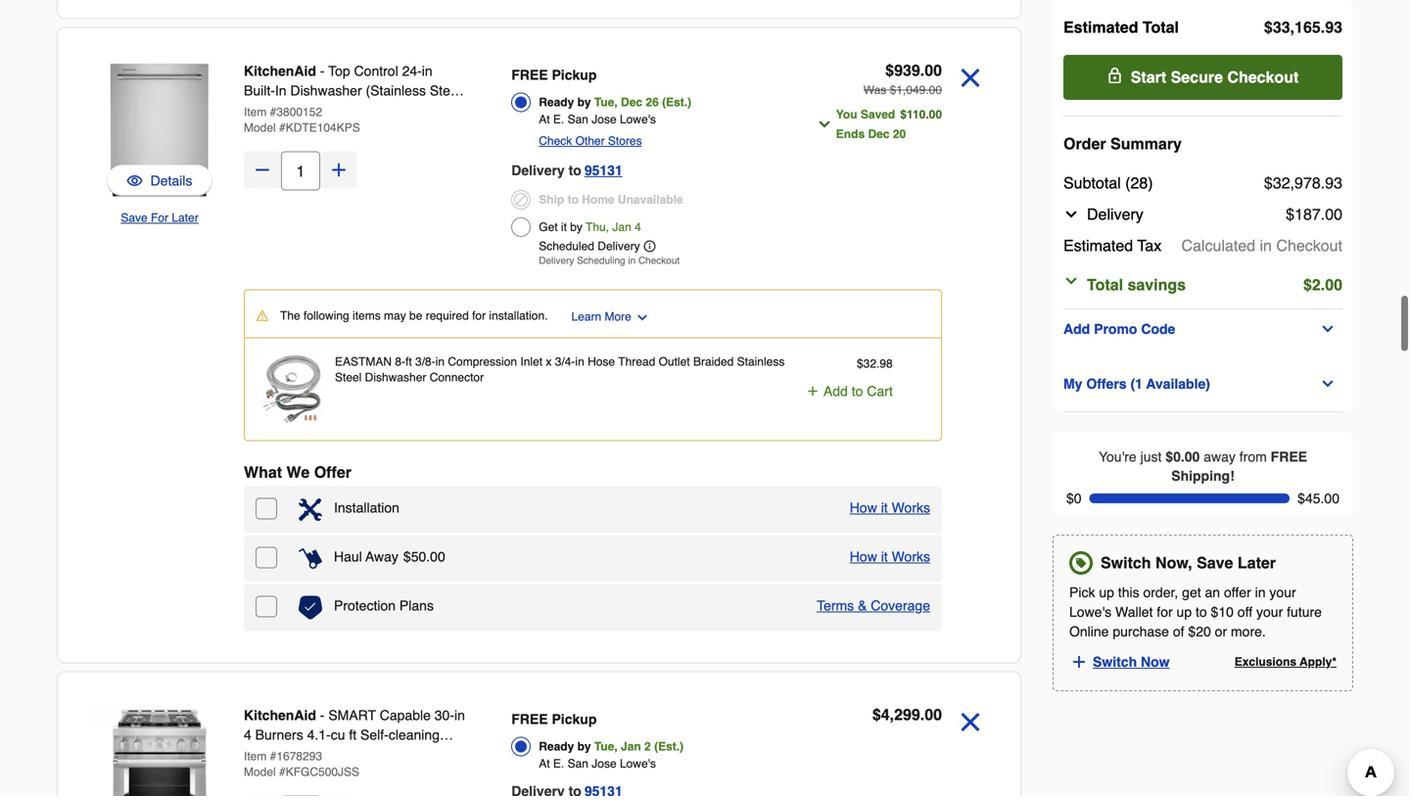 Task type: vqa. For each thing, say whether or not it's contained in the screenshot.
#3800152
yes



Task type: describe. For each thing, give the bounding box(es) containing it.
lowe's inside pick up this order, get an offer in your lowe's wallet for up to $10 off your future online purchase of $20 or more.
[[1070, 605, 1112, 620]]

24-
[[402, 63, 422, 79]]

switch for switch now
[[1093, 655, 1137, 670]]

0 vertical spatial total
[[1143, 18, 1179, 36]]

.00 up plans
[[426, 549, 445, 565]]

1 vertical spatial save
[[1197, 554, 1234, 572]]

total savings
[[1087, 276, 1186, 294]]

other
[[576, 134, 605, 148]]

save inside button
[[121, 211, 148, 225]]

how it works button for installation
[[850, 498, 931, 518]]

tag filled image
[[1073, 555, 1090, 572]]

0 vertical spatial it
[[561, 220, 567, 234]]

just
[[1141, 449, 1162, 465]]

0 vertical spatial dec
[[621, 96, 643, 109]]

you saved $ 110 .00 ends dec 20
[[836, 108, 942, 141]]

cu
[[331, 727, 345, 743]]

chevron down image inside 'add promo code' link
[[1321, 321, 1336, 337]]

plus image for switch now
[[1071, 654, 1088, 671]]

terms
[[817, 598, 854, 614]]

scheduled delivery
[[539, 240, 640, 253]]

26
[[646, 96, 659, 109]]

installation
[[334, 500, 400, 516]]

away from
[[1204, 449, 1267, 465]]

what we offer
[[244, 463, 352, 481]]

jan inside the "free pickup" option group
[[621, 740, 641, 754]]

order summary
[[1064, 135, 1182, 153]]

4 inside smart capable 30-in 4 burners 4.1-cu ft self-cleaning convection oven freestanding smart gas range (stainless steel)
[[244, 727, 252, 743]]

this
[[1118, 585, 1140, 601]]

1 vertical spatial later
[[1238, 554, 1276, 572]]

$ up start secure checkout
[[1265, 18, 1273, 36]]

lowe's for at e. san jose lowe's
[[620, 757, 656, 771]]

away
[[366, 549, 399, 565]]

$ down 32,978
[[1286, 205, 1295, 223]]

95131 button
[[585, 159, 623, 182]]

following
[[304, 309, 349, 323]]

outlet
[[659, 355, 690, 369]]

$45.00
[[1298, 491, 1340, 507]]

later inside button
[[172, 211, 199, 225]]

checkout for calculated in checkout
[[1277, 237, 1343, 255]]

ready for smart capable 30-in 4 burners 4.1-cu ft self-cleaning convection oven freestanding smart gas range (stainless steel)
[[539, 740, 574, 754]]

you
[[836, 108, 858, 121]]

e. for at e. san jose lowe's check other stores
[[553, 113, 564, 126]]

20
[[893, 127, 906, 141]]

pickup for top control 24-in built-in dishwasher (stainless steel with printshield finish), 47-dba
[[552, 67, 597, 83]]

. for 32
[[877, 357, 880, 371]]

free pickup option group
[[512, 706, 783, 796]]

2 inside the "free pickup" option group
[[645, 740, 651, 754]]

tue, for top control 24-in built-in dishwasher (stainless steel with printshield finish), 47-dba
[[595, 96, 618, 109]]

checkout down info icon
[[639, 255, 680, 266]]

. for 32,978
[[1321, 174, 1326, 192]]

thread
[[618, 355, 656, 369]]

switch now
[[1093, 655, 1170, 670]]

ready for top control 24-in built-in dishwasher (stainless steel with printshield finish), 47-dba
[[539, 96, 574, 109]]

purchase
[[1113, 624, 1170, 640]]

- for top
[[320, 63, 325, 79]]

#1678293
[[270, 750, 322, 764]]

minus image
[[253, 160, 272, 180]]

was
[[864, 83, 887, 97]]

jose for at e. san jose lowe's
[[592, 757, 617, 771]]

model for top control 24-in built-in dishwasher (stainless steel with printshield finish), 47-dba
[[244, 121, 276, 135]]

we
[[287, 463, 310, 481]]

dishwasher inside "top control 24-in built-in dishwasher (stainless steel with printshield finish), 47-dba"
[[290, 83, 362, 98]]

0 horizontal spatial up
[[1099, 585, 1115, 601]]

protection plan filled image
[[299, 596, 322, 620]]

add for add promo code
[[1064, 321, 1090, 337]]

to inside pick up this order, get an offer in your lowe's wallet for up to $10 off your future online purchase of $20 or more.
[[1196, 605, 1208, 620]]

in left hose
[[575, 355, 585, 369]]

0 vertical spatial your
[[1270, 585, 1297, 601]]

1,049
[[897, 83, 926, 97]]

item for 4
[[244, 750, 267, 764]]

item #1678293 model #kfgc500jss
[[244, 750, 360, 779]]

exclusions apply*
[[1235, 656, 1337, 669]]

model for smart capable 30-in 4 burners 4.1-cu ft self-cleaning convection oven freestanding smart gas range (stainless steel)
[[244, 766, 276, 779]]

estimated for estimated tax
[[1064, 237, 1134, 255]]

my
[[1064, 376, 1083, 392]]

in up connector
[[436, 355, 445, 369]]

1 vertical spatial by
[[570, 220, 583, 234]]

$20
[[1189, 624, 1212, 640]]

how for haul away
[[850, 549, 878, 565]]

(stainless inside smart capable 30-in 4 burners 4.1-cu ft self-cleaning convection oven freestanding smart gas range (stainless steel)
[[357, 767, 418, 782]]

dec inside you saved $ 110 .00 ends dec 20
[[868, 127, 890, 141]]

add promo code link
[[1064, 317, 1343, 341]]

in
[[275, 83, 287, 98]]

plans
[[400, 598, 434, 614]]

estimated tax
[[1064, 237, 1162, 255]]

$ 33,165 . 93
[[1265, 18, 1343, 36]]

secure image
[[1108, 68, 1123, 83]]

learn more
[[572, 310, 632, 324]]

haul away filled image
[[299, 547, 322, 571]]

switch now, save later
[[1101, 554, 1276, 572]]

how it works button for haul away
[[850, 547, 931, 567]]

in right calculated
[[1260, 237, 1272, 255]]

steel)
[[422, 767, 457, 782]]

now,
[[1156, 554, 1193, 572]]

get it by thu, jan 4
[[539, 220, 641, 234]]

30-
[[435, 708, 455, 723]]

for inside pick up this order, get an offer in your lowe's wallet for up to $10 off your future online purchase of $20 or more.
[[1157, 605, 1173, 620]]

details
[[150, 173, 192, 189]]

(1
[[1131, 376, 1143, 392]]

$0
[[1067, 491, 1082, 507]]

187
[[1295, 205, 1321, 223]]

95131
[[585, 163, 623, 178]]

in inside pick up this order, get an offer in your lowe's wallet for up to $10 off your future online purchase of $20 or more.
[[1255, 585, 1266, 601]]

switch for switch now, save later
[[1101, 554, 1152, 572]]

subtotal
[[1064, 174, 1121, 192]]

0 horizontal spatial total
[[1087, 276, 1124, 294]]

ready by tue, dec 26 (est.)
[[539, 96, 692, 109]]

$ right the was
[[890, 83, 897, 97]]

kitchenaid - for burners
[[244, 708, 328, 723]]

free pickup for top control 24-in built-in dishwasher (stainless steel with printshield finish), 47-dba
[[512, 67, 597, 83]]

$ 32 . 98
[[857, 357, 893, 371]]

the following items may be required for installation.
[[280, 309, 548, 323]]

93 for $ 32,978 . 93
[[1326, 174, 1343, 192]]

lowe's for at e. san jose lowe's check other stores
[[620, 113, 656, 126]]

range
[[313, 767, 354, 782]]

stores
[[608, 134, 642, 148]]

in inside "top control 24-in built-in dishwasher (stainless steel with printshield finish), 47-dba"
[[422, 63, 433, 79]]

online
[[1070, 624, 1109, 640]]

add promo code
[[1064, 321, 1176, 337]]

top control 24-in built-in dishwasher (stainless steel with printshield finish), 47-dba
[[244, 63, 461, 118]]

braided
[[693, 355, 734, 369]]

check other stores button
[[539, 131, 642, 151]]

delivery to 95131
[[512, 163, 623, 178]]

checkout for start secure checkout
[[1228, 68, 1299, 86]]

jose for at e. san jose lowe's check other stores
[[592, 113, 617, 126]]

offer
[[1224, 585, 1252, 601]]

steel inside 8-ft 3/8-in compression inlet x 3/4-in hose thread outlet braided stainless steel dishwasher connector
[[335, 371, 362, 384]]

.00 left remove item icon
[[921, 706, 942, 724]]

$ up calculated in checkout in the right top of the page
[[1265, 174, 1273, 192]]

my offers (1 available) link
[[1064, 372, 1343, 396]]

compression
[[448, 355, 517, 369]]

to for 95131
[[569, 163, 582, 178]]

tax
[[1138, 237, 1162, 255]]

free pickup for smart capable 30-in 4 burners 4.1-cu ft self-cleaning convection oven freestanding smart gas range (stainless steel)
[[512, 712, 597, 727]]

installation.
[[489, 309, 548, 323]]

$ 187 .00
[[1286, 205, 1343, 223]]

remove item image
[[954, 706, 987, 739]]

thu,
[[586, 220, 609, 234]]

for
[[151, 211, 168, 225]]

switch now button
[[1070, 650, 1187, 675]]

subtotal (28)
[[1064, 174, 1154, 192]]

$ down calculated in checkout in the right top of the page
[[1304, 276, 1313, 294]]

coverage
[[871, 598, 931, 614]]

off
[[1238, 605, 1253, 620]]

printshield
[[272, 102, 336, 118]]

smart capable 30-in 4 burners 4.1-cu ft self-cleaning convection oven freestanding smart gas range (stainless steel) image
[[89, 704, 230, 796]]

8-ft 3/8-in compression inlet x 3/4-in hose thread outlet braided stainless steel dishwasher connector
[[335, 355, 785, 384]]

free shipping!
[[1172, 449, 1308, 484]]

(est.) for smart capable 30-in 4 burners 4.1-cu ft self-cleaning convection oven freestanding smart gas range (stainless steel)
[[654, 740, 684, 754]]

0 vertical spatial jan
[[613, 220, 632, 234]]

- for smart
[[320, 708, 325, 723]]

at for at e. san jose lowe's
[[539, 757, 550, 771]]

$ 2 .00
[[1304, 276, 1343, 294]]

kitchenaid for burners
[[244, 708, 316, 723]]

free for top control 24-in built-in dishwasher (stainless steel with printshield finish), 47-dba
[[512, 67, 548, 83]]

connector
[[430, 371, 484, 384]]

shipping!
[[1172, 468, 1235, 484]]



Task type: locate. For each thing, give the bounding box(es) containing it.
50
[[411, 549, 426, 565]]

.00 down $ 32,978 . 93
[[1321, 205, 1343, 223]]

ready
[[539, 96, 574, 109], [539, 740, 574, 754]]

chevron down image inside my offers (1 available) link
[[1321, 376, 1336, 392]]

self-
[[361, 727, 389, 743]]

kitchenaid
[[244, 63, 316, 79], [244, 708, 316, 723]]

1 kitchenaid from the top
[[244, 63, 316, 79]]

smart
[[244, 767, 280, 782]]

item up "smart"
[[244, 750, 267, 764]]

you're just $ 0.00
[[1099, 449, 1200, 465]]

.00 inside you saved $ 110 .00 ends dec 20
[[926, 108, 942, 121]]

1 horizontal spatial save
[[1197, 554, 1234, 572]]

(est.) right 26
[[662, 96, 692, 109]]

how it works
[[850, 500, 931, 516], [850, 549, 931, 565]]

1 vertical spatial lowe's
[[1070, 605, 1112, 620]]

save
[[121, 211, 148, 225], [1197, 554, 1234, 572]]

tue, for smart capable 30-in 4 burners 4.1-cu ft self-cleaning convection oven freestanding smart gas range (stainless steel)
[[595, 740, 618, 754]]

an
[[1205, 585, 1221, 601]]

by for top control 24-in built-in dishwasher (stainless steel with printshield finish), 47-dba
[[578, 96, 591, 109]]

e. down ready by tue, jan 2 (est.)
[[553, 757, 564, 771]]

0 horizontal spatial chevron down image
[[1064, 207, 1079, 222]]

2 kitchenaid from the top
[[244, 708, 316, 723]]

2 ready from the top
[[539, 740, 574, 754]]

terms & coverage
[[817, 598, 931, 614]]

remove item image
[[954, 61, 987, 95]]

ft left 3/8-
[[406, 355, 412, 369]]

2 model from the top
[[244, 766, 276, 779]]

free inside option group
[[512, 712, 548, 727]]

1 vertical spatial jan
[[621, 740, 641, 754]]

pickup up ready by tue, dec 26 (est.)
[[552, 67, 597, 83]]

save left for
[[121, 211, 148, 225]]

kitchenaid for in
[[244, 63, 316, 79]]

finish),
[[340, 102, 385, 118]]

from
[[1240, 449, 1267, 465]]

pick
[[1070, 585, 1096, 601]]

1 model from the top
[[244, 121, 276, 135]]

free
[[512, 67, 548, 83], [1271, 449, 1308, 465], [512, 712, 548, 727]]

kitchenaid up in
[[244, 63, 316, 79]]

2 at from the top
[[539, 757, 550, 771]]

to for home
[[568, 193, 579, 207]]

&
[[858, 598, 867, 614]]

0 vertical spatial kitchenaid -
[[244, 63, 328, 79]]

0 vertical spatial (stainless
[[366, 83, 426, 98]]

calculated
[[1182, 237, 1256, 255]]

1 93 from the top
[[1326, 18, 1343, 36]]

jan
[[613, 220, 632, 234], [621, 740, 641, 754]]

pick up this order, get an offer in your lowe's wallet for up to $10 off your future online purchase of $20 or more.
[[1070, 585, 1322, 640]]

model down with
[[244, 121, 276, 135]]

1 works from the top
[[892, 500, 931, 516]]

lowe's down ready by tue, jan 2 (est.)
[[620, 757, 656, 771]]

0 vertical spatial 4
[[635, 220, 641, 234]]

scheduling
[[577, 255, 626, 266]]

wallet
[[1116, 605, 1153, 620]]

0 vertical spatial pickup
[[552, 67, 597, 83]]

ship
[[539, 193, 564, 207]]

0 vertical spatial -
[[320, 63, 325, 79]]

2 vertical spatial by
[[578, 740, 591, 754]]

capable
[[380, 708, 431, 723]]

0 vertical spatial later
[[172, 211, 199, 225]]

delivery
[[512, 163, 565, 178], [1087, 205, 1144, 223], [598, 240, 640, 253], [539, 255, 574, 266]]

add left cart
[[824, 384, 848, 399]]

item inside the 'item #1678293 model #kfgc500jss'
[[244, 750, 267, 764]]

(est.)
[[662, 96, 692, 109], [654, 740, 684, 754]]

chevron down image down $ 2 .00
[[1321, 321, 1336, 337]]

dec down saved
[[868, 127, 890, 141]]

0 vertical spatial lowe's
[[620, 113, 656, 126]]

san inside at e. san jose lowe's check other stores
[[568, 113, 589, 126]]

pickup for smart capable 30-in 4 burners 4.1-cu ft self-cleaning convection oven freestanding smart gas range (stainless steel)
[[552, 712, 597, 727]]

0 vertical spatial free pickup
[[512, 67, 597, 83]]

by inside the "free pickup" option group
[[578, 740, 591, 754]]

2 vertical spatial .
[[877, 357, 880, 371]]

1 vertical spatial ft
[[349, 727, 357, 743]]

. for 33,165
[[1321, 18, 1326, 36]]

1 vertical spatial plus image
[[1071, 654, 1088, 671]]

free up at e. san jose lowe's
[[512, 712, 548, 727]]

1 vertical spatial at
[[539, 757, 550, 771]]

checkout inside button
[[1228, 68, 1299, 86]]

start
[[1131, 68, 1167, 86]]

later right for
[[172, 211, 199, 225]]

of
[[1173, 624, 1185, 640]]

1 how it works button from the top
[[850, 498, 931, 518]]

1 vertical spatial 4
[[244, 727, 252, 743]]

free pickup up check at the left of page
[[512, 67, 597, 83]]

up up the of at bottom
[[1177, 605, 1192, 620]]

1 vertical spatial works
[[892, 549, 931, 565]]

estimated for estimated total
[[1064, 18, 1139, 36]]

(est.) inside the "free pickup" option group
[[654, 740, 684, 754]]

1 vertical spatial .
[[1321, 174, 1326, 192]]

model inside the 'item #1678293 model #kfgc500jss'
[[244, 766, 276, 779]]

1 horizontal spatial 4
[[635, 220, 641, 234]]

0 vertical spatial estimated
[[1064, 18, 1139, 36]]

san inside the "free pickup" option group
[[568, 757, 589, 771]]

1 vertical spatial dec
[[868, 127, 890, 141]]

san down ready by tue, jan 2 (est.)
[[568, 757, 589, 771]]

dishwasher down 8-
[[365, 371, 426, 384]]

0 vertical spatial add
[[1064, 321, 1090, 337]]

3/8-
[[415, 355, 436, 369]]

2 vertical spatial free
[[512, 712, 548, 727]]

4 down unavailable
[[635, 220, 641, 234]]

1 vertical spatial up
[[1177, 605, 1192, 620]]

dishwasher down top
[[290, 83, 362, 98]]

estimated up secure icon
[[1064, 18, 1139, 36]]

haul away $ 50 .00
[[334, 549, 445, 565]]

start secure checkout
[[1131, 68, 1299, 86]]

2 jose from the top
[[592, 757, 617, 771]]

add item to cart element
[[824, 382, 893, 401]]

0 vertical spatial free
[[512, 67, 548, 83]]

dishwasher inside 8-ft 3/8-in compression inlet x 3/4-in hose thread outlet braided stainless steel dishwasher connector
[[365, 371, 426, 384]]

delivery for delivery to 95131
[[512, 163, 565, 178]]

by up at e. san jose lowe's
[[578, 740, 591, 754]]

0 vertical spatial how
[[850, 500, 878, 516]]

0 horizontal spatial dishwasher
[[290, 83, 362, 98]]

1 vertical spatial item
[[244, 750, 267, 764]]

ft inside smart capable 30-in 4 burners 4.1-cu ft self-cleaning convection oven freestanding smart gas range (stainless steel)
[[349, 727, 357, 743]]

steel inside "top control 24-in built-in dishwasher (stainless steel with printshield finish), 47-dba"
[[430, 83, 461, 98]]

dec left 26
[[621, 96, 643, 109]]

1 vertical spatial jose
[[592, 757, 617, 771]]

jose inside the "free pickup" option group
[[592, 757, 617, 771]]

tue, inside option group
[[595, 96, 618, 109]]

0 vertical spatial up
[[1099, 585, 1115, 601]]

1 vertical spatial switch
[[1093, 655, 1137, 670]]

$ left 98
[[857, 357, 864, 371]]

0 vertical spatial ready
[[539, 96, 574, 109]]

1 vertical spatial how
[[850, 549, 878, 565]]

your right off
[[1257, 605, 1284, 620]]

1 how from the top
[[850, 500, 878, 516]]

assembly image
[[299, 498, 322, 522]]

$ right just at the bottom right of the page
[[1166, 449, 1174, 465]]

1 vertical spatial it
[[881, 500, 888, 516]]

total up the start
[[1143, 18, 1179, 36]]

lowe's inside the "free pickup" option group
[[620, 757, 656, 771]]

2 vertical spatial lowe's
[[620, 757, 656, 771]]

2 e. from the top
[[553, 757, 564, 771]]

-
[[320, 63, 325, 79], [320, 708, 325, 723]]

.00 up "1,049"
[[921, 61, 942, 79]]

plus image
[[329, 160, 349, 180]]

jose inside at e. san jose lowe's check other stores
[[592, 113, 617, 126]]

kitchenaid - up in
[[244, 63, 328, 79]]

$10
[[1211, 605, 1234, 620]]

top control 24-in built-in dishwasher (stainless steel with printshield finish), 47-dba image
[[89, 59, 230, 200]]

lowe's
[[620, 113, 656, 126], [1070, 605, 1112, 620], [620, 757, 656, 771]]

(est.) up at e. san jose lowe's
[[654, 740, 684, 754]]

1 vertical spatial steel
[[335, 371, 362, 384]]

1 horizontal spatial for
[[1157, 605, 1173, 620]]

2 works from the top
[[892, 549, 931, 565]]

kitchenaid - for in
[[244, 63, 328, 79]]

1 ready from the top
[[539, 96, 574, 109]]

0.00
[[1174, 449, 1200, 465]]

save for later
[[121, 211, 199, 225]]

2 up at e. san jose lowe's
[[645, 740, 651, 754]]

or
[[1215, 624, 1228, 640]]

2
[[1313, 276, 1321, 294], [645, 740, 651, 754]]

delivery up estimated tax
[[1087, 205, 1144, 223]]

93 for $ 33,165 . 93
[[1326, 18, 1343, 36]]

.00
[[921, 61, 942, 79], [926, 83, 942, 97], [926, 108, 942, 121], [1321, 205, 1343, 223], [1321, 276, 1343, 294], [426, 549, 445, 565], [921, 706, 942, 724]]

for down order,
[[1157, 605, 1173, 620]]

2 how from the top
[[850, 549, 878, 565]]

gas
[[284, 767, 309, 782]]

item inside item #3800152 model #kdte104kps
[[244, 105, 267, 119]]

san for at e. san jose lowe's
[[568, 757, 589, 771]]

e. up check at the left of page
[[553, 113, 564, 126]]

1 san from the top
[[568, 113, 589, 126]]

.00 up 110
[[926, 83, 942, 97]]

0 horizontal spatial 2
[[645, 740, 651, 754]]

chevron down image
[[1064, 207, 1079, 222], [1321, 321, 1336, 337]]

free pickup inside option group
[[512, 712, 597, 727]]

plus image for add to cart
[[806, 384, 820, 398]]

1 vertical spatial your
[[1257, 605, 1284, 620]]

haul
[[334, 549, 362, 565]]

1 vertical spatial (est.)
[[654, 740, 684, 754]]

0 vertical spatial how it works
[[850, 500, 931, 516]]

by
[[578, 96, 591, 109], [570, 220, 583, 234], [578, 740, 591, 754]]

1 vertical spatial free
[[1271, 449, 1308, 465]]

to for cart
[[852, 384, 863, 399]]

up left this
[[1099, 585, 1115, 601]]

1 at from the top
[[539, 113, 550, 126]]

chevron down image down subtotal on the right
[[1064, 207, 1079, 222]]

(stainless inside "top control 24-in built-in dishwasher (stainless steel with printshield finish), 47-dba"
[[366, 83, 426, 98]]

0 vertical spatial 93
[[1326, 18, 1343, 36]]

0 vertical spatial kitchenaid
[[244, 63, 316, 79]]

option group
[[512, 61, 783, 272]]

2 kitchenaid - from the top
[[244, 708, 328, 723]]

freestanding
[[353, 747, 433, 763]]

1 vertical spatial for
[[1157, 605, 1173, 620]]

1 vertical spatial estimated
[[1064, 237, 1134, 255]]

works for haul away
[[892, 549, 931, 565]]

plus image
[[806, 384, 820, 398], [1071, 654, 1088, 671]]

dec
[[621, 96, 643, 109], [868, 127, 890, 141]]

kitchenaid - up burners
[[244, 708, 328, 723]]

oven
[[316, 747, 349, 763]]

start secure checkout button
[[1064, 55, 1343, 100]]

model down convection
[[244, 766, 276, 779]]

home
[[582, 193, 615, 207]]

control
[[354, 63, 398, 79]]

0 horizontal spatial add
[[824, 384, 848, 399]]

1 vertical spatial kitchenaid
[[244, 708, 316, 723]]

1 horizontal spatial add
[[1064, 321, 1090, 337]]

1 vertical spatial -
[[320, 708, 325, 723]]

1 item from the top
[[244, 105, 267, 119]]

(stainless up 47-
[[366, 83, 426, 98]]

4,299
[[881, 706, 921, 724]]

add left promo at right top
[[1064, 321, 1090, 337]]

at for at e. san jose lowe's check other stores
[[539, 113, 550, 126]]

2 - from the top
[[320, 708, 325, 723]]

0 vertical spatial chevron down image
[[1064, 207, 1079, 222]]

jan right "thu,"
[[613, 220, 632, 234]]

free up check at the left of page
[[512, 67, 548, 83]]

$
[[1265, 18, 1273, 36], [886, 61, 894, 79], [890, 83, 897, 97], [900, 108, 907, 121], [1265, 174, 1273, 192], [1286, 205, 1295, 223], [1304, 276, 1313, 294], [857, 357, 864, 371], [1166, 449, 1174, 465], [403, 549, 411, 565], [873, 706, 881, 724]]

free inside the free shipping!
[[1271, 449, 1308, 465]]

0 vertical spatial dishwasher
[[290, 83, 362, 98]]

0 vertical spatial 2
[[1313, 276, 1321, 294]]

at down ready by tue, jan 2 (est.)
[[539, 757, 550, 771]]

1 vertical spatial how it works button
[[850, 547, 931, 567]]

at
[[539, 113, 550, 126], [539, 757, 550, 771]]

works for installation
[[892, 500, 931, 516]]

0 horizontal spatial later
[[172, 211, 199, 225]]

delivery up delivery scheduling in checkout on the left top of page
[[598, 240, 640, 253]]

lowe's inside at e. san jose lowe's check other stores
[[620, 113, 656, 126]]

block image
[[512, 190, 531, 210]]

jose down ready by tue, jan 2 (est.)
[[592, 757, 617, 771]]

$ right away
[[403, 549, 411, 565]]

total down estimated tax
[[1087, 276, 1124, 294]]

model inside item #3800152 model #kdte104kps
[[244, 121, 276, 135]]

model
[[244, 121, 276, 135], [244, 766, 276, 779]]

stainless
[[737, 355, 785, 369]]

in right capable
[[455, 708, 465, 723]]

built-
[[244, 83, 275, 98]]

- left top
[[320, 63, 325, 79]]

8-ft 3/8-in compression inlet x 3/4-in hose thread outlet braided stainless steel dishwasher connector image
[[257, 354, 327, 425]]

jose down ready by tue, dec 26 (est.)
[[592, 113, 617, 126]]

required
[[426, 309, 469, 323]]

2 pickup from the top
[[552, 712, 597, 727]]

switch down online
[[1093, 655, 1137, 670]]

0 vertical spatial (est.)
[[662, 96, 692, 109]]

1 vertical spatial san
[[568, 757, 589, 771]]

(28)
[[1126, 174, 1154, 192]]

- up 4.1-
[[320, 708, 325, 723]]

1 horizontal spatial dec
[[868, 127, 890, 141]]

option group containing free pickup
[[512, 61, 783, 272]]

estimated total
[[1064, 18, 1179, 36]]

how for installation
[[850, 500, 878, 516]]

in inside smart capable 30-in 4 burners 4.1-cu ft self-cleaning convection oven freestanding smart gas range (stainless steel)
[[455, 708, 465, 723]]

$ up '20'
[[900, 108, 907, 121]]

plus image inside switch now button
[[1071, 654, 1088, 671]]

at inside at e. san jose lowe's check other stores
[[539, 113, 550, 126]]

1 how it works from the top
[[850, 500, 931, 516]]

delivery for delivery
[[1087, 205, 1144, 223]]

to up $20
[[1196, 605, 1208, 620]]

item #3800152 model #kdte104kps
[[244, 105, 360, 135]]

exclusions
[[1235, 656, 1297, 669]]

0 vertical spatial ft
[[406, 355, 412, 369]]

at e. san jose lowe's check other stores
[[539, 113, 656, 148]]

1 jose from the top
[[592, 113, 617, 126]]

pickup inside option group
[[552, 712, 597, 727]]

1 horizontal spatial later
[[1238, 554, 1276, 572]]

0 vertical spatial item
[[244, 105, 267, 119]]

up
[[1099, 585, 1115, 601], [1177, 605, 1192, 620]]

1 horizontal spatial 2
[[1313, 276, 1321, 294]]

add for add to cart
[[824, 384, 848, 399]]

order
[[1064, 135, 1107, 153]]

0 vertical spatial san
[[568, 113, 589, 126]]

steel up dba
[[430, 83, 461, 98]]

1 - from the top
[[320, 63, 325, 79]]

1 vertical spatial free pickup
[[512, 712, 597, 727]]

2 93 from the top
[[1326, 174, 1343, 192]]

0 vertical spatial save
[[121, 211, 148, 225]]

1 e. from the top
[[553, 113, 564, 126]]

jan up at e. san jose lowe's
[[621, 740, 641, 754]]

checkout down 33,165
[[1228, 68, 1299, 86]]

1 pickup from the top
[[552, 67, 597, 83]]

at inside the "free pickup" option group
[[539, 757, 550, 771]]

0 horizontal spatial for
[[472, 309, 486, 323]]

free right from
[[1271, 449, 1308, 465]]

switch up this
[[1101, 554, 1152, 572]]

protection plans
[[334, 598, 434, 614]]

1 horizontal spatial total
[[1143, 18, 1179, 36]]

by for smart capable 30-in 4 burners 4.1-cu ft self-cleaning convection oven freestanding smart gas range (stainless steel)
[[578, 740, 591, 754]]

ready inside the "free pickup" option group
[[539, 740, 574, 754]]

in right offer in the right bottom of the page
[[1255, 585, 1266, 601]]

2 how it works from the top
[[850, 549, 931, 565]]

save up an
[[1197, 554, 1234, 572]]

hose
[[588, 355, 615, 369]]

dba
[[409, 102, 434, 118]]

ready by tue, jan 2 (est.)
[[539, 740, 684, 754]]

2 vertical spatial it
[[881, 549, 888, 565]]

0 vertical spatial e.
[[553, 113, 564, 126]]

2 how it works button from the top
[[850, 547, 931, 567]]

4 left burners
[[244, 727, 252, 743]]

1 horizontal spatial steel
[[430, 83, 461, 98]]

$ left remove item icon
[[873, 706, 881, 724]]

code
[[1142, 321, 1176, 337]]

cart
[[867, 384, 893, 399]]

$ inside you saved $ 110 .00 ends dec 20
[[900, 108, 907, 121]]

at up check at the left of page
[[539, 113, 550, 126]]

2 tue, from the top
[[595, 740, 618, 754]]

terms & coverage button
[[817, 596, 931, 616]]

free for smart capable 30-in 4 burners 4.1-cu ft self-cleaning convection oven freestanding smart gas range (stainless steel)
[[512, 712, 548, 727]]

smart capable 30-in 4 burners 4.1-cu ft self-cleaning convection oven freestanding smart gas range (stainless steel)
[[244, 708, 465, 782]]

tue, up at e. san jose lowe's
[[595, 740, 618, 754]]

dishwasher
[[290, 83, 362, 98], [365, 371, 426, 384]]

0 vertical spatial for
[[472, 309, 486, 323]]

san for at e. san jose lowe's check other stores
[[568, 113, 589, 126]]

2 san from the top
[[568, 757, 589, 771]]

1 vertical spatial chevron down image
[[1321, 321, 1336, 337]]

(stainless
[[366, 83, 426, 98], [357, 767, 418, 782]]

delivery down scheduled
[[539, 255, 574, 266]]

e. for at e. san jose lowe's
[[553, 757, 564, 771]]

1 vertical spatial 93
[[1326, 174, 1343, 192]]

0 vertical spatial switch
[[1101, 554, 1152, 572]]

how it works for haul away
[[850, 549, 931, 565]]

93 right 33,165
[[1326, 18, 1343, 36]]

1 kitchenaid - from the top
[[244, 63, 328, 79]]

at e. san jose lowe's
[[539, 757, 656, 771]]

1 vertical spatial how it works
[[850, 549, 931, 565]]

2 item from the top
[[244, 750, 267, 764]]

item for built-
[[244, 105, 267, 119]]

for right required
[[472, 309, 486, 323]]

chevron down image
[[817, 117, 832, 132], [1064, 273, 1079, 289], [636, 311, 649, 325], [1321, 376, 1336, 392]]

.00 down $ 187 .00
[[1321, 276, 1343, 294]]

1 vertical spatial model
[[244, 766, 276, 779]]

1 estimated from the top
[[1064, 18, 1139, 36]]

cleaning
[[389, 727, 440, 743]]

0 horizontal spatial save
[[121, 211, 148, 225]]

san up other
[[568, 113, 589, 126]]

order,
[[1144, 585, 1179, 601]]

e. inside the "free pickup" option group
[[553, 757, 564, 771]]

1 vertical spatial total
[[1087, 276, 1124, 294]]

1 vertical spatial add
[[824, 384, 848, 399]]

info image
[[644, 240, 656, 252]]

1 horizontal spatial chevron down image
[[1321, 321, 1336, 337]]

(stainless down "freestanding"
[[357, 767, 418, 782]]

47-
[[389, 102, 409, 118]]

0 vertical spatial how it works button
[[850, 498, 931, 518]]

.00 down "1,049"
[[926, 108, 942, 121]]

ft inside 8-ft 3/8-in compression inlet x 3/4-in hose thread outlet braided stainless steel dishwasher connector
[[406, 355, 412, 369]]

3/4-
[[555, 355, 575, 369]]

switch inside switch now button
[[1093, 655, 1137, 670]]

1 vertical spatial pickup
[[552, 712, 597, 727]]

how it works for installation
[[850, 500, 931, 516]]

e. inside at e. san jose lowe's check other stores
[[553, 113, 564, 126]]

estimated left the tax
[[1064, 237, 1134, 255]]

1 free pickup from the top
[[512, 67, 597, 83]]

1 vertical spatial kitchenaid -
[[244, 708, 328, 723]]

$ 32,978 . 93
[[1265, 174, 1343, 192]]

1 vertical spatial ready
[[539, 740, 574, 754]]

may
[[384, 309, 406, 323]]

free pickup up at e. san jose lowe's
[[512, 712, 597, 727]]

tue, inside the "free pickup" option group
[[595, 740, 618, 754]]

savings
[[1128, 276, 1186, 294]]

checkout down 187
[[1277, 237, 1343, 255]]

warning image
[[257, 310, 268, 322]]

works
[[892, 500, 931, 516], [892, 549, 931, 565]]

to left cart
[[852, 384, 863, 399]]

lowe's down 26
[[620, 113, 656, 126]]

$ 4,299 .00
[[873, 706, 942, 724]]

1 tue, from the top
[[595, 96, 618, 109]]

later up offer in the right bottom of the page
[[1238, 554, 1276, 572]]

1 horizontal spatial ft
[[406, 355, 412, 369]]

1 horizontal spatial plus image
[[1071, 654, 1088, 671]]

98
[[880, 357, 893, 371]]

quickview image
[[127, 171, 143, 191]]

(est.) for top control 24-in built-in dishwasher (stainless steel with printshield finish), 47-dba
[[662, 96, 692, 109]]

by left "thu,"
[[570, 220, 583, 234]]

it for haul away
[[881, 549, 888, 565]]

0 vertical spatial tue,
[[595, 96, 618, 109]]

93 up $ 187 .00
[[1326, 174, 1343, 192]]

2 estimated from the top
[[1064, 237, 1134, 255]]

0 vertical spatial works
[[892, 500, 931, 516]]

it for installation
[[881, 500, 888, 516]]

to right ship
[[568, 193, 579, 207]]

steel down eastman
[[335, 371, 362, 384]]

Stepper number input field with increment and decrement buttons number field
[[281, 151, 320, 191]]

learn
[[572, 310, 602, 324]]

ft right cu
[[349, 727, 357, 743]]

convection
[[244, 747, 313, 763]]

in right scheduling
[[628, 255, 636, 266]]

to left 95131
[[569, 163, 582, 178]]

2 free pickup from the top
[[512, 712, 597, 727]]

$ up the was
[[886, 61, 894, 79]]

delivery for delivery scheduling in checkout
[[539, 255, 574, 266]]

1 horizontal spatial up
[[1177, 605, 1192, 620]]

delivery up ship
[[512, 163, 565, 178]]



